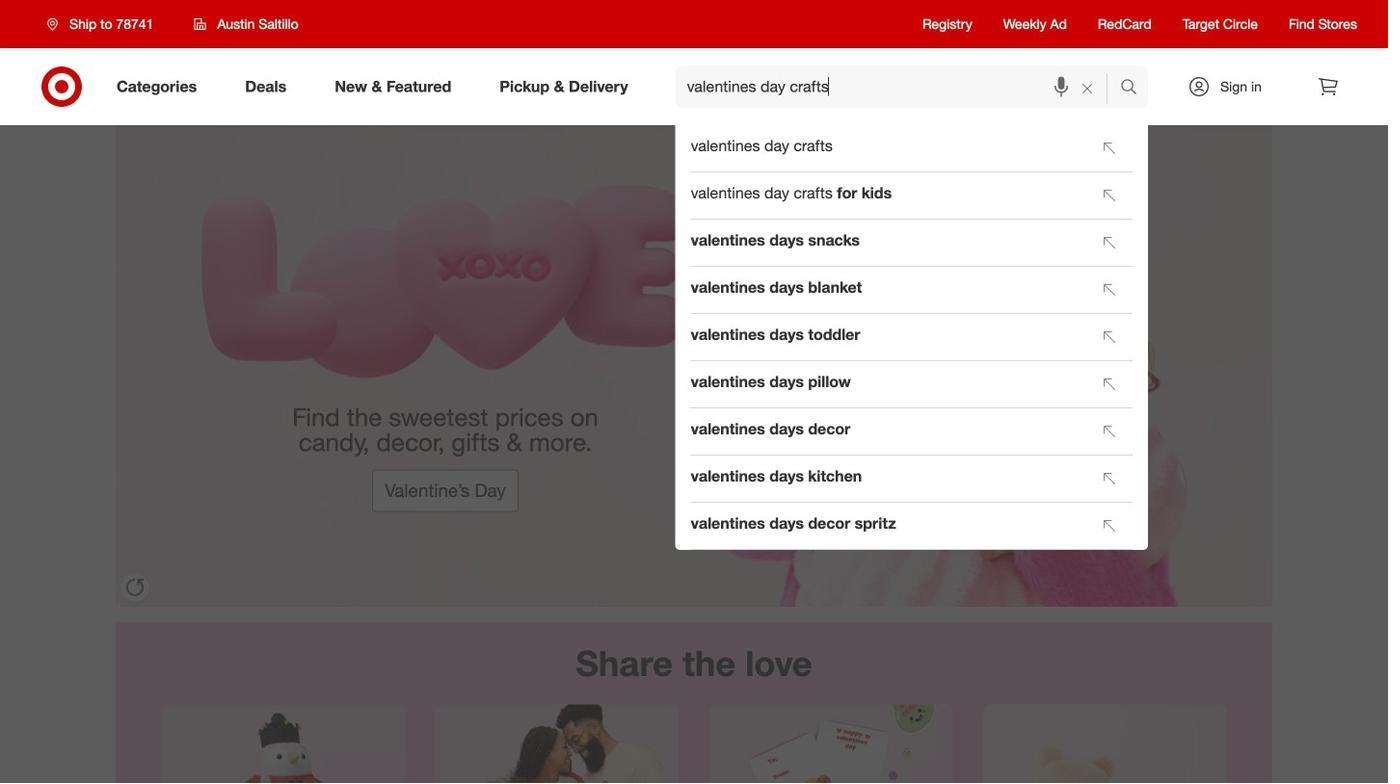 Task type: vqa. For each thing, say whether or not it's contained in the screenshot.
'What can we help you find? suggestions appear below' search box
yes



Task type: describe. For each thing, give the bounding box(es) containing it.
What can we help you find? suggestions appear below search field
[[676, 66, 1125, 108]]

love image
[[116, 125, 1273, 608]]



